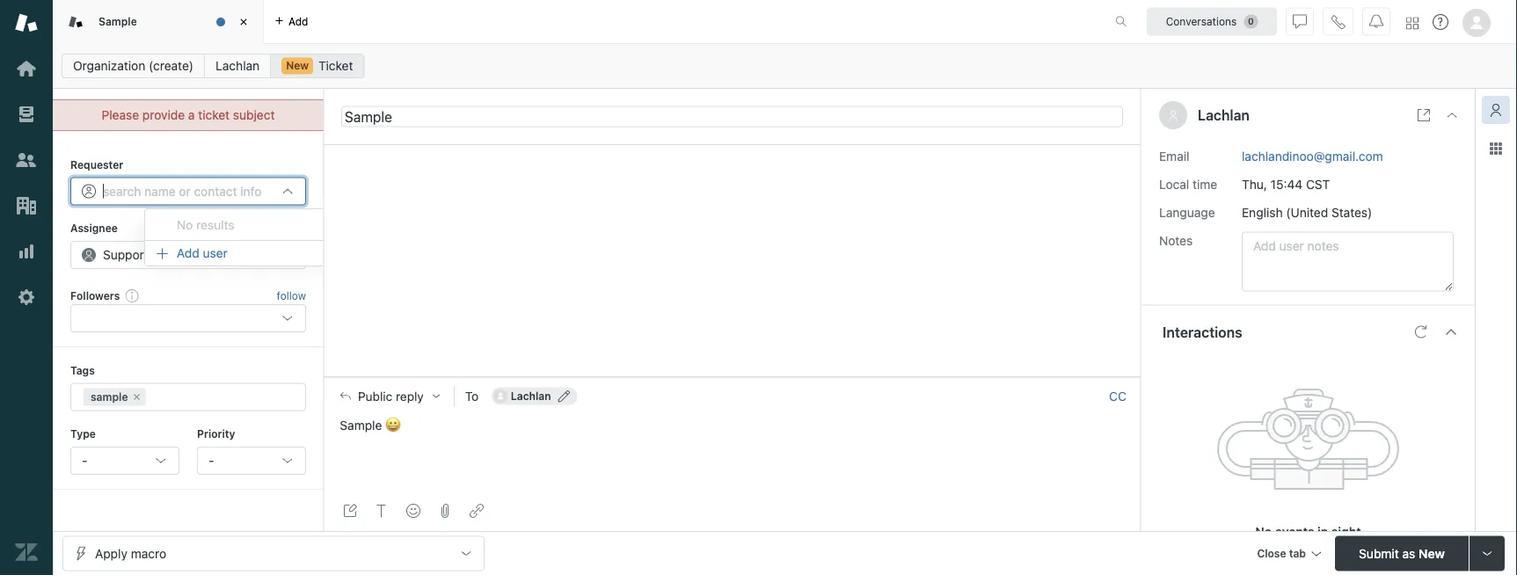 Task type: vqa. For each thing, say whether or not it's contained in the screenshot.
NO inside "Requester" list box
yes



Task type: locate. For each thing, give the bounding box(es) containing it.
edit user image
[[558, 390, 571, 402]]

- down 'priority'
[[208, 453, 214, 468]]

0 vertical spatial no
[[177, 218, 193, 232]]

sample
[[99, 15, 137, 28], [340, 418, 382, 432]]

1 horizontal spatial -
[[208, 453, 214, 468]]

1 vertical spatial lachlan
[[1198, 107, 1250, 124]]

requester element
[[70, 177, 306, 205]]

reply
[[396, 389, 424, 403]]

(united
[[1286, 205, 1328, 220]]

Add user notes text field
[[1242, 232, 1454, 292]]

local
[[1159, 177, 1190, 191]]

😀️
[[385, 418, 398, 432]]

zendesk support image
[[15, 11, 38, 34]]

submit as new
[[1359, 546, 1445, 561]]

secondary element
[[53, 48, 1517, 84]]

1 vertical spatial new
[[1419, 546, 1445, 561]]

get started image
[[15, 57, 38, 80]]

0 horizontal spatial new
[[286, 59, 309, 72]]

Subject field
[[341, 106, 1123, 127]]

add attachment image
[[438, 504, 452, 518]]

cst
[[1306, 177, 1330, 191]]

sample inside public reply composer text field
[[340, 418, 382, 432]]

close tab
[[1257, 548, 1306, 560]]

new
[[286, 59, 309, 72], [1419, 546, 1445, 561]]

tabs tab list
[[53, 0, 1097, 44]]

2 horizontal spatial lachlan
[[1198, 107, 1250, 124]]

(create)
[[149, 58, 194, 73]]

sample for sample
[[99, 15, 137, 28]]

lachlan down close icon
[[216, 58, 260, 73]]

organization (create) button
[[62, 54, 205, 78]]

lachlan right lachlandinoo@gmail.com icon
[[511, 390, 551, 402]]

0 vertical spatial new
[[286, 59, 309, 72]]

lachlan
[[216, 58, 260, 73], [1198, 107, 1250, 124], [511, 390, 551, 402]]

sample tab
[[53, 0, 264, 44]]

close image
[[1445, 108, 1459, 122]]

states)
[[1332, 205, 1373, 220]]

- button for type
[[70, 447, 179, 475]]

1 horizontal spatial - button
[[197, 447, 306, 475]]

ticket
[[318, 58, 353, 73]]

please
[[102, 108, 139, 122]]

support
[[103, 247, 149, 262]]

english
[[1242, 205, 1283, 220]]

1 horizontal spatial new
[[1419, 546, 1445, 561]]

follow
[[277, 289, 306, 302]]

local time
[[1159, 177, 1218, 191]]

0 vertical spatial lachlan
[[216, 58, 260, 73]]

displays possible ticket submission types image
[[1481, 547, 1495, 561]]

0 horizontal spatial lachlan
[[216, 58, 260, 73]]

public
[[358, 389, 393, 403]]

- button down type
[[70, 447, 179, 475]]

thu,
[[1242, 177, 1267, 191]]

sample up organization in the top of the page
[[99, 15, 137, 28]]

1 vertical spatial no
[[1256, 524, 1272, 539]]

0 horizontal spatial no
[[177, 218, 193, 232]]

conversations button
[[1147, 7, 1277, 36]]

sample inside tab
[[99, 15, 137, 28]]

add user option
[[144, 240, 451, 267]]

lachlan right user icon
[[1198, 107, 1250, 124]]

customers image
[[15, 149, 38, 172]]

1 - from the left
[[82, 453, 87, 468]]

notes
[[1159, 233, 1193, 248]]

no up close
[[1256, 524, 1272, 539]]

2 vertical spatial lachlan
[[511, 390, 551, 402]]

1 horizontal spatial no
[[1256, 524, 1272, 539]]

0 horizontal spatial -
[[82, 453, 87, 468]]

2 - from the left
[[208, 453, 214, 468]]

assignee
[[70, 222, 118, 234]]

organization
[[73, 58, 145, 73]]

add
[[177, 246, 199, 260]]

sample left 😀️
[[340, 418, 382, 432]]

no inside requester list box
[[177, 218, 193, 232]]

no up add in the top of the page
[[177, 218, 193, 232]]

2 - button from the left
[[197, 447, 306, 475]]

minimize composer image
[[725, 370, 739, 384]]

ticket
[[198, 108, 230, 122]]

no for no events in sight
[[1256, 524, 1272, 539]]

events
[[1275, 524, 1315, 539]]

1 vertical spatial sample
[[340, 418, 382, 432]]

cc
[[1109, 389, 1127, 403]]

user image
[[1170, 111, 1177, 120]]

apply macro
[[95, 546, 166, 561]]

a
[[188, 108, 195, 122]]

sample 😀️
[[340, 418, 398, 432]]

1 horizontal spatial sample
[[340, 418, 382, 432]]

1 - button from the left
[[70, 447, 179, 475]]

- button down 'priority'
[[197, 447, 306, 475]]

no results
[[177, 218, 234, 232]]

no
[[177, 218, 193, 232], [1256, 524, 1272, 539]]

new left ticket
[[286, 59, 309, 72]]

0 vertical spatial sample
[[99, 15, 137, 28]]

-
[[82, 453, 87, 468], [208, 453, 214, 468]]

add button
[[264, 0, 319, 43]]

- button
[[70, 447, 179, 475], [197, 447, 306, 475]]

format text image
[[375, 504, 389, 518]]

0 horizontal spatial - button
[[70, 447, 179, 475]]

- down type
[[82, 453, 87, 468]]

15:44
[[1271, 177, 1303, 191]]

new right as at the right of the page
[[1419, 546, 1445, 561]]

notifications image
[[1370, 15, 1384, 29]]

0 horizontal spatial sample
[[99, 15, 137, 28]]



Task type: describe. For each thing, give the bounding box(es) containing it.
as
[[1403, 546, 1416, 561]]

sight
[[1332, 524, 1361, 539]]

lachlandinoo@gmail.com
[[1242, 149, 1383, 163]]

time
[[1193, 177, 1218, 191]]

in
[[1318, 524, 1329, 539]]

user
[[203, 246, 228, 260]]

public reply button
[[325, 378, 454, 415]]

close tab button
[[1249, 536, 1328, 574]]

info on adding followers image
[[125, 289, 139, 303]]

email
[[1159, 149, 1190, 163]]

remove image
[[131, 392, 142, 403]]

followers element
[[70, 305, 306, 333]]

lachlan inside secondary element
[[216, 58, 260, 73]]

conversations
[[1166, 15, 1237, 28]]

lachlandinoo@gmail.com image
[[493, 389, 507, 403]]

organizations image
[[15, 194, 38, 217]]

admin image
[[15, 286, 38, 309]]

sample for sample 😀️
[[340, 418, 382, 432]]

Public reply composer text field
[[333, 415, 1133, 452]]

Requester field
[[103, 183, 274, 199]]

- for priority
[[208, 453, 214, 468]]

zendesk image
[[15, 541, 38, 564]]

results
[[196, 218, 234, 232]]

- button for priority
[[197, 447, 306, 475]]

main element
[[0, 0, 53, 575]]

lachlan link
[[204, 54, 271, 78]]

no events in sight
[[1256, 524, 1361, 539]]

type
[[70, 428, 96, 440]]

- for type
[[82, 453, 87, 468]]

english (united states)
[[1242, 205, 1373, 220]]

close image
[[235, 13, 252, 31]]

user image
[[1168, 110, 1179, 121]]

cc button
[[1109, 388, 1127, 404]]

submit
[[1359, 546, 1399, 561]]

macro
[[131, 546, 166, 561]]

subject
[[233, 108, 275, 122]]

button displays agent's chat status as invisible. image
[[1293, 15, 1307, 29]]

provide
[[142, 108, 185, 122]]

followers
[[70, 289, 120, 302]]

language
[[1159, 205, 1215, 220]]

reporting image
[[15, 240, 38, 263]]

tab
[[1289, 548, 1306, 560]]

to
[[465, 389, 479, 403]]

views image
[[15, 103, 38, 126]]

view more details image
[[1417, 108, 1431, 122]]

add link (cmd k) image
[[470, 504, 484, 518]]

public reply
[[358, 389, 424, 403]]

draft mode image
[[343, 504, 357, 518]]

apps image
[[1489, 142, 1503, 156]]

requester list box
[[144, 208, 451, 267]]

add
[[289, 15, 308, 28]]

1 horizontal spatial lachlan
[[511, 390, 551, 402]]

apply
[[95, 546, 127, 561]]

insert emojis image
[[406, 504, 420, 518]]

no for no results
[[177, 218, 193, 232]]

organization (create)
[[73, 58, 194, 73]]

customer context image
[[1489, 103, 1503, 117]]

new inside secondary element
[[286, 59, 309, 72]]

priority
[[197, 428, 235, 440]]

get help image
[[1433, 14, 1449, 30]]

tags
[[70, 364, 95, 377]]

thu, 15:44 cst
[[1242, 177, 1330, 191]]

requester
[[70, 158, 123, 171]]

sample
[[91, 391, 128, 403]]

close
[[1257, 548, 1287, 560]]

please provide a ticket subject
[[102, 108, 275, 122]]

add user
[[177, 246, 228, 260]]

interactions
[[1163, 324, 1243, 340]]

follow button
[[277, 288, 306, 303]]

zendesk products image
[[1407, 17, 1419, 29]]



